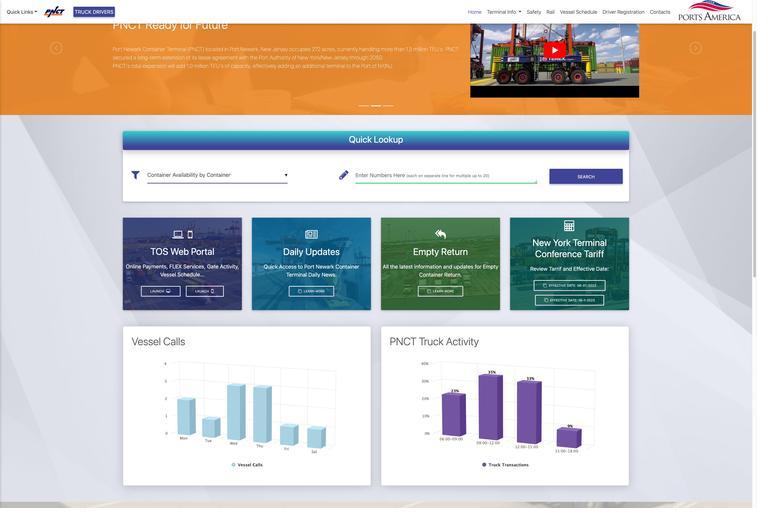 Task type: vqa. For each thing, say whether or not it's contained in the screenshot.
the Quick in the Quick Links LINK
no



Task type: describe. For each thing, give the bounding box(es) containing it.
0 horizontal spatial million
[[194, 63, 209, 69]]

activity
[[446, 335, 479, 348]]

information
[[414, 264, 442, 270]]

1-
[[584, 299, 587, 302]]

tariff
[[584, 249, 604, 260]]

1 horizontal spatial truck
[[419, 335, 444, 348]]

0 vertical spatial for
[[180, 17, 193, 31]]

vessel calls
[[132, 335, 185, 348]]

return
[[441, 246, 468, 257]]

terminal inside new york terminal conference tariff
[[573, 237, 607, 248]]

launch for desktop image
[[150, 290, 165, 293]]

located
[[206, 46, 223, 52]]

quick for quick links
[[7, 9, 20, 15]]

new york terminal conference tariff
[[532, 237, 607, 260]]

port inside quick access to port newark container terminal daily news.
[[304, 264, 314, 270]]

▼
[[285, 173, 288, 178]]

1 launch link from the left
[[186, 286, 224, 297]]

desktop image
[[166, 290, 170, 293]]

safety
[[527, 9, 541, 15]]

1.3
[[406, 46, 412, 52]]

newark,
[[240, 46, 259, 52]]

handling
[[359, 46, 380, 52]]

1.0
[[187, 63, 193, 69]]

search
[[578, 174, 595, 179]]

for inside 'enter numbers here (each on separate line for multiple up to 20)'
[[450, 174, 455, 178]]

secured
[[113, 54, 132, 61]]

york/new
[[310, 54, 332, 61]]

daily inside quick access to port newark container terminal daily news.
[[308, 272, 320, 278]]

of down agreement
[[225, 63, 229, 69]]

pnct truck activity
[[390, 335, 479, 348]]

online
[[126, 264, 141, 270]]

conference
[[535, 249, 582, 260]]

updates
[[454, 264, 473, 270]]

empty inside the all the latest information and updates for empty container return.
[[483, 264, 498, 270]]

review
[[530, 266, 548, 272]]

1 vertical spatial jersey
[[333, 54, 349, 61]]

and inside the all the latest information and updates for empty container return.
[[443, 264, 452, 270]]

tarrif
[[549, 266, 562, 272]]

rail link
[[544, 5, 557, 18]]

vessel inside online payments, flex services, gate activity, vessel schedule...
[[160, 272, 176, 278]]

up
[[472, 174, 477, 178]]

(each
[[406, 174, 417, 178]]

pnct ready for future
[[113, 17, 228, 31]]

gate
[[207, 264, 219, 270]]

teu's.
[[429, 46, 444, 52]]

services,
[[183, 264, 206, 270]]

lease
[[198, 54, 211, 61]]

truck drivers
[[75, 9, 113, 15]]

port newark container terminal (pnct) located in port newark, new jersey occupies 272 acres, currently handling more than 1.3 million teu's.                                 pnct secured a long-term extension of its lease agreement with the port authority of new york/new jersey through 2050. pnct's total expansion will add 1.0 million teu's of capacity,                                 effectively adding an additional terminal to the port of ny/nj.
[[113, 46, 459, 69]]

driver registration link
[[600, 5, 647, 18]]

1 horizontal spatial the
[[352, 63, 360, 69]]

ny/nj.
[[378, 63, 393, 69]]

vessel for schedule
[[560, 9, 575, 15]]

registration
[[617, 9, 645, 15]]

1 horizontal spatial and
[[563, 266, 572, 272]]

clone image for new york terminal conference tariff
[[543, 284, 547, 288]]

contacts
[[650, 9, 670, 15]]

occupies
[[289, 46, 311, 52]]

0 vertical spatial the
[[250, 54, 258, 61]]

york
[[553, 237, 571, 248]]

home
[[468, 9, 482, 15]]

learn more for return
[[432, 290, 454, 293]]

capacity,
[[231, 63, 252, 69]]

driver registration
[[603, 9, 645, 15]]

info
[[508, 9, 516, 15]]

adding
[[278, 63, 294, 69]]

(pnct)
[[188, 46, 204, 52]]

drivers
[[93, 9, 113, 15]]

date: for 1-
[[568, 299, 578, 302]]

effective date: 10-1-2023
[[549, 299, 595, 302]]

enter
[[356, 172, 368, 179]]

learn for updates
[[304, 290, 314, 293]]

clone image for daily updates
[[298, 290, 302, 293]]

all the latest information and updates for empty container return.
[[383, 264, 498, 278]]

06-
[[577, 284, 583, 288]]

terminal left info
[[487, 9, 506, 15]]

container inside the all the latest information and updates for empty container return.
[[419, 272, 443, 278]]

acres,
[[322, 46, 336, 52]]

safety link
[[524, 5, 544, 18]]

separate
[[424, 174, 441, 178]]

contacts link
[[647, 5, 673, 18]]

teu's
[[210, 63, 224, 69]]

portal
[[191, 246, 214, 257]]

schedule...
[[177, 272, 205, 278]]

clone image for effective date: 10-1-2023
[[544, 299, 548, 302]]

pnct for ready
[[113, 17, 143, 31]]

search button
[[550, 169, 623, 184]]

mobile image
[[211, 289, 214, 294]]

truck drivers link
[[73, 7, 115, 17]]

newark inside port newark container terminal (pnct) located in port newark, new jersey occupies 272 acres, currently handling more than 1.3 million teu's.                                 pnct secured a long-term extension of its lease agreement with the port authority of new york/new jersey through 2050. pnct's total expansion will add 1.0 million teu's of capacity,                                 effectively adding an additional terminal to the port of ny/nj.
[[124, 46, 141, 52]]

port right in
[[230, 46, 239, 52]]

with
[[239, 54, 249, 61]]

effective for effective date: 06-01-2023
[[549, 284, 566, 288]]

numbers
[[370, 172, 392, 179]]

2023 for 01-
[[588, 284, 596, 288]]

quick access to port newark container terminal daily news.
[[264, 264, 359, 278]]

0 horizontal spatial jersey
[[272, 46, 288, 52]]

tos web portal
[[150, 246, 214, 257]]

total
[[131, 63, 141, 69]]

extension
[[162, 54, 185, 61]]

of left its
[[186, 54, 191, 61]]

0 horizontal spatial truck
[[75, 9, 91, 15]]

launch for mobile image
[[195, 289, 210, 293]]

terminal
[[326, 63, 345, 69]]

0 vertical spatial daily
[[283, 246, 303, 257]]

pnct's
[[113, 63, 130, 69]]

tos
[[150, 246, 168, 257]]

effectively
[[253, 63, 277, 69]]



Task type: locate. For each thing, give the bounding box(es) containing it.
port down daily updates at the left of page
[[304, 264, 314, 270]]

learn more down return.
[[432, 290, 454, 293]]

empty right updates on the right bottom of the page
[[483, 264, 498, 270]]

2 vertical spatial quick
[[264, 264, 278, 270]]

2 learn more link from the left
[[418, 286, 463, 297]]

learn down quick access to port newark container terminal daily news.
[[304, 290, 314, 293]]

learn more link down the all the latest information and updates for empty container return.
[[418, 286, 463, 297]]

2 more from the left
[[445, 290, 454, 293]]

0 vertical spatial million
[[413, 46, 428, 52]]

2 vertical spatial pnct
[[390, 335, 417, 348]]

effective date: 06-01-2023
[[548, 284, 596, 288]]

2 horizontal spatial the
[[390, 264, 398, 270]]

online payments, flex services, gate activity, vessel schedule...
[[126, 264, 239, 278]]

1 horizontal spatial million
[[413, 46, 428, 52]]

2 vertical spatial the
[[390, 264, 398, 270]]

quick for quick lookup
[[349, 134, 372, 145]]

to right up
[[478, 174, 482, 178]]

review tarrif and effective date:
[[530, 266, 609, 272]]

learn more link for updates
[[289, 286, 334, 297]]

2023 right 10-
[[587, 299, 595, 302]]

0 horizontal spatial learn more link
[[289, 286, 334, 297]]

clone image inside learn more link
[[427, 290, 431, 293]]

0 horizontal spatial pnct
[[113, 17, 143, 31]]

0 horizontal spatial quick
[[7, 9, 20, 15]]

lookup
[[374, 134, 403, 145]]

learn more link
[[289, 286, 334, 297], [418, 286, 463, 297]]

multiple
[[456, 174, 471, 178]]

1 vertical spatial date:
[[567, 284, 576, 288]]

2 vertical spatial effective
[[550, 299, 567, 302]]

1 vertical spatial daily
[[308, 272, 320, 278]]

clone image down quick access to port newark container terminal daily news.
[[298, 290, 302, 293]]

1 horizontal spatial empty
[[483, 264, 498, 270]]

1 horizontal spatial newark
[[316, 264, 334, 270]]

additional
[[302, 63, 325, 69]]

port
[[113, 46, 122, 52], [230, 46, 239, 52], [259, 54, 268, 61], [361, 63, 371, 69], [304, 264, 314, 270]]

2 horizontal spatial container
[[419, 272, 443, 278]]

flex
[[169, 264, 182, 270]]

2 vertical spatial vessel
[[132, 335, 161, 348]]

quick links
[[7, 9, 33, 15]]

learn more
[[303, 290, 325, 293], [432, 290, 454, 293]]

date: left 10-
[[568, 299, 578, 302]]

more for updates
[[315, 290, 325, 293]]

clone image down the review
[[543, 284, 547, 288]]

1 vertical spatial to
[[478, 174, 482, 178]]

for right updates on the right bottom of the page
[[475, 264, 482, 270]]

its
[[192, 54, 197, 61]]

in
[[224, 46, 228, 52]]

0 vertical spatial clone image
[[543, 284, 547, 288]]

effective down "effective date: 06-01-2023" link
[[550, 299, 567, 302]]

daily up access
[[283, 246, 303, 257]]

1 vertical spatial the
[[352, 63, 360, 69]]

0 vertical spatial new
[[261, 46, 271, 52]]

port up effectively
[[259, 54, 268, 61]]

2 horizontal spatial to
[[478, 174, 482, 178]]

expansion
[[143, 63, 167, 69]]

port up secured
[[113, 46, 122, 52]]

million right 1.3
[[413, 46, 428, 52]]

2023 for 1-
[[587, 299, 595, 302]]

quick for quick access to port newark container terminal daily news.
[[264, 264, 278, 270]]

1 horizontal spatial launch
[[195, 289, 210, 293]]

vessel left 'calls' on the left bottom of page
[[132, 335, 161, 348]]

0 vertical spatial 2023
[[588, 284, 596, 288]]

to right access
[[298, 264, 303, 270]]

1 horizontal spatial clone image
[[544, 299, 548, 302]]

0 horizontal spatial newark
[[124, 46, 141, 52]]

container up term
[[143, 46, 165, 52]]

effective for effective date: 10-1-2023
[[550, 299, 567, 302]]

learn for return
[[433, 290, 444, 293]]

0 horizontal spatial to
[[298, 264, 303, 270]]

future
[[196, 17, 228, 31]]

2 horizontal spatial quick
[[349, 134, 372, 145]]

daily left news.
[[308, 272, 320, 278]]

truck left activity
[[419, 335, 444, 348]]

for
[[180, 17, 193, 31], [450, 174, 455, 178], [475, 264, 482, 270]]

to inside quick access to port newark container terminal daily news.
[[298, 264, 303, 270]]

2 horizontal spatial pnct
[[445, 46, 459, 52]]

1 horizontal spatial learn
[[433, 290, 444, 293]]

1 vertical spatial for
[[450, 174, 455, 178]]

2 learn from the left
[[433, 290, 444, 293]]

2 vertical spatial to
[[298, 264, 303, 270]]

2023
[[588, 284, 596, 288], [587, 299, 595, 302]]

of
[[186, 54, 191, 61], [292, 54, 297, 61], [225, 63, 229, 69], [372, 63, 377, 69]]

than
[[394, 46, 405, 52]]

0 horizontal spatial container
[[143, 46, 165, 52]]

1 horizontal spatial launch link
[[186, 286, 224, 297]]

truck left drivers
[[75, 9, 91, 15]]

latest
[[399, 264, 413, 270]]

quick left lookup
[[349, 134, 372, 145]]

newark inside quick access to port newark container terminal daily news.
[[316, 264, 334, 270]]

activity,
[[220, 264, 239, 270]]

home link
[[465, 5, 484, 18]]

0 horizontal spatial and
[[443, 264, 452, 270]]

empty up information
[[413, 246, 439, 257]]

quick lookup
[[349, 134, 403, 145]]

vessel for calls
[[132, 335, 161, 348]]

2 vertical spatial for
[[475, 264, 482, 270]]

ready
[[145, 17, 177, 31]]

new
[[261, 46, 271, 52], [298, 54, 308, 61], [532, 237, 551, 248]]

0 horizontal spatial clone image
[[298, 290, 302, 293]]

for right ready
[[180, 17, 193, 31]]

vessel right the rail
[[560, 9, 575, 15]]

million down lease
[[194, 63, 209, 69]]

launch left desktop image
[[150, 290, 165, 293]]

container up news.
[[336, 264, 359, 270]]

clone image for learn more
[[427, 290, 431, 293]]

0 vertical spatial vessel
[[560, 9, 575, 15]]

date: down tariff
[[596, 266, 609, 272]]

0 vertical spatial to
[[346, 63, 351, 69]]

schedule
[[576, 9, 597, 15]]

terminal
[[487, 9, 506, 15], [167, 46, 186, 52], [573, 237, 607, 248], [286, 272, 307, 278]]

of down the 2050.
[[372, 63, 377, 69]]

launch link down payments,
[[141, 286, 181, 297]]

agreement
[[212, 54, 238, 61]]

terminal info link
[[484, 5, 524, 18]]

to
[[346, 63, 351, 69], [478, 174, 482, 178], [298, 264, 303, 270]]

line
[[442, 174, 448, 178]]

0 vertical spatial quick
[[7, 9, 20, 15]]

0 horizontal spatial learn
[[304, 290, 314, 293]]

learn more for updates
[[303, 290, 325, 293]]

1 vertical spatial vessel
[[160, 272, 176, 278]]

0 horizontal spatial daily
[[283, 246, 303, 257]]

through
[[350, 54, 368, 61]]

more down news.
[[315, 290, 325, 293]]

0 vertical spatial newark
[[124, 46, 141, 52]]

the down through
[[352, 63, 360, 69]]

terminal inside port newark container terminal (pnct) located in port newark, new jersey occupies 272 acres, currently handling more than 1.3 million teu's.                                 pnct secured a long-term extension of its lease agreement with the port authority of new york/new jersey through 2050. pnct's total expansion will add 1.0 million teu's of capacity,                                 effectively adding an additional terminal to the port of ny/nj.
[[167, 46, 186, 52]]

term
[[150, 54, 161, 61]]

0 vertical spatial date:
[[596, 266, 609, 272]]

2 horizontal spatial new
[[532, 237, 551, 248]]

0 vertical spatial empty
[[413, 246, 439, 257]]

1 learn more link from the left
[[289, 286, 334, 297]]

0 vertical spatial pnct
[[113, 17, 143, 31]]

news.
[[322, 272, 337, 278]]

enter numbers here (each on separate line for multiple up to 20)
[[356, 172, 490, 179]]

launch link
[[186, 286, 224, 297], [141, 286, 181, 297]]

1 horizontal spatial learn more
[[432, 290, 454, 293]]

2 vertical spatial new
[[532, 237, 551, 248]]

0 horizontal spatial the
[[250, 54, 258, 61]]

2 launch from the left
[[150, 290, 165, 293]]

container
[[143, 46, 165, 52], [336, 264, 359, 270], [419, 272, 443, 278]]

terminal up extension
[[167, 46, 186, 52]]

0 vertical spatial jersey
[[272, 46, 288, 52]]

1 vertical spatial quick
[[349, 134, 372, 145]]

clone image left effective date: 10-1-2023
[[544, 299, 548, 302]]

learn more down quick access to port newark container terminal daily news.
[[303, 290, 325, 293]]

clone image inside effective date: 10-1-2023 link
[[544, 299, 548, 302]]

1 horizontal spatial quick
[[264, 264, 278, 270]]

effective
[[573, 266, 595, 272], [549, 284, 566, 288], [550, 299, 567, 302]]

effective up 01-
[[573, 266, 595, 272]]

1 vertical spatial 2023
[[587, 299, 595, 302]]

links
[[21, 9, 33, 15]]

long-
[[137, 54, 150, 61]]

1 vertical spatial clone image
[[298, 290, 302, 293]]

learn more link down quick access to port newark container terminal daily news.
[[289, 286, 334, 297]]

2 vertical spatial date:
[[568, 299, 578, 302]]

port down through
[[361, 63, 371, 69]]

more for return
[[445, 290, 454, 293]]

1 horizontal spatial learn more link
[[418, 286, 463, 297]]

on
[[418, 174, 423, 178]]

date: left "06-"
[[567, 284, 576, 288]]

2 launch link from the left
[[141, 286, 181, 297]]

1 vertical spatial million
[[194, 63, 209, 69]]

here
[[393, 172, 405, 179]]

0 horizontal spatial new
[[261, 46, 271, 52]]

learn down the all the latest information and updates for empty container return.
[[433, 290, 444, 293]]

of up an
[[292, 54, 297, 61]]

1 horizontal spatial new
[[298, 54, 308, 61]]

currently
[[337, 46, 358, 52]]

a
[[133, 54, 136, 61]]

launch left mobile image
[[195, 289, 210, 293]]

1 vertical spatial clone image
[[544, 299, 548, 302]]

rail
[[547, 9, 555, 15]]

driver
[[603, 9, 616, 15]]

1 learn more from the left
[[303, 290, 325, 293]]

1 horizontal spatial to
[[346, 63, 351, 69]]

0 horizontal spatial launch link
[[141, 286, 181, 297]]

container inside quick access to port newark container terminal daily news.
[[336, 264, 359, 270]]

0 vertical spatial effective
[[573, 266, 595, 272]]

pnct for truck
[[390, 335, 417, 348]]

date: for 01-
[[567, 284, 576, 288]]

will
[[168, 63, 175, 69]]

terminal up tariff
[[573, 237, 607, 248]]

terminal inside quick access to port newark container terminal daily news.
[[286, 272, 307, 278]]

pnct inside port newark container terminal (pnct) located in port newark, new jersey occupies 272 acres, currently handling more than 1.3 million teu's.                                 pnct secured a long-term extension of its lease agreement with the port authority of new york/new jersey through 2050. pnct's total expansion will add 1.0 million teu's of capacity,                                 effectively adding an additional terminal to the port of ny/nj.
[[445, 46, 459, 52]]

1 horizontal spatial container
[[336, 264, 359, 270]]

effective down "tarrif"
[[549, 284, 566, 288]]

container down information
[[419, 272, 443, 278]]

an
[[295, 63, 301, 69]]

new right newark,
[[261, 46, 271, 52]]

1 horizontal spatial clone image
[[543, 284, 547, 288]]

quick inside quick access to port newark container terminal daily news.
[[264, 264, 278, 270]]

quick left links
[[7, 9, 20, 15]]

updates
[[305, 246, 340, 257]]

0 vertical spatial container
[[143, 46, 165, 52]]

2023 right "06-"
[[588, 284, 596, 288]]

0 horizontal spatial more
[[315, 290, 325, 293]]

all
[[383, 264, 389, 270]]

1 vertical spatial container
[[336, 264, 359, 270]]

1 horizontal spatial more
[[445, 290, 454, 293]]

quick left access
[[264, 264, 278, 270]]

2 learn more from the left
[[432, 290, 454, 293]]

for right line
[[450, 174, 455, 178]]

and up return.
[[443, 264, 452, 270]]

truck
[[75, 9, 91, 15], [419, 335, 444, 348]]

container inside port newark container terminal (pnct) located in port newark, new jersey occupies 272 acres, currently handling more than 1.3 million teu's.                                 pnct secured a long-term extension of its lease agreement with the port authority of new york/new jersey through 2050. pnct's total expansion will add 1.0 million teu's of capacity,                                 effectively adding an additional terminal to the port of ny/nj.
[[143, 46, 165, 52]]

10-
[[579, 299, 584, 302]]

the inside the all the latest information and updates for empty container return.
[[390, 264, 398, 270]]

1 vertical spatial newark
[[316, 264, 334, 270]]

0 horizontal spatial for
[[180, 17, 193, 31]]

20)
[[483, 174, 490, 178]]

pnct
[[113, 17, 143, 31], [445, 46, 459, 52], [390, 335, 417, 348]]

1 horizontal spatial pnct
[[390, 335, 417, 348]]

0 vertical spatial truck
[[75, 9, 91, 15]]

calls
[[163, 335, 185, 348]]

0 horizontal spatial launch
[[150, 290, 165, 293]]

newark up a
[[124, 46, 141, 52]]

empty
[[413, 246, 439, 257], [483, 264, 498, 270]]

the down newark,
[[250, 54, 258, 61]]

empty return
[[413, 246, 468, 257]]

pnct ready for future image
[[0, 0, 752, 153]]

add
[[176, 63, 185, 69]]

1 horizontal spatial daily
[[308, 272, 320, 278]]

new inside new york terminal conference tariff
[[532, 237, 551, 248]]

1 vertical spatial empty
[[483, 264, 498, 270]]

1 vertical spatial truck
[[419, 335, 444, 348]]

0 horizontal spatial clone image
[[427, 290, 431, 293]]

and right "tarrif"
[[563, 266, 572, 272]]

terminal info
[[487, 9, 516, 15]]

clone image inside "effective date: 06-01-2023" link
[[543, 284, 547, 288]]

1 more from the left
[[315, 290, 325, 293]]

None text field
[[356, 167, 538, 183]]

launch link down schedule...
[[186, 286, 224, 297]]

clone image
[[427, 290, 431, 293], [544, 299, 548, 302]]

effective date: 06-01-2023 link
[[534, 281, 606, 291]]

vessel schedule link
[[557, 5, 600, 18]]

clone image down the all the latest information and updates for empty container return.
[[427, 290, 431, 293]]

terminal down access
[[286, 272, 307, 278]]

more
[[315, 290, 325, 293], [445, 290, 454, 293]]

2 vertical spatial container
[[419, 272, 443, 278]]

to inside 'enter numbers here (each on separate line for multiple up to 20)'
[[478, 174, 482, 178]]

new down occupies
[[298, 54, 308, 61]]

to inside port newark container terminal (pnct) located in port newark, new jersey occupies 272 acres, currently handling more than 1.3 million teu's.                                 pnct secured a long-term extension of its lease agreement with the port authority of new york/new jersey through 2050. pnct's total expansion will add 1.0 million teu's of capacity,                                 effectively adding an additional terminal to the port of ny/nj.
[[346, 63, 351, 69]]

1 vertical spatial effective
[[549, 284, 566, 288]]

newark
[[124, 46, 141, 52], [316, 264, 334, 270]]

new left york
[[532, 237, 551, 248]]

vessel down 'flex'
[[160, 272, 176, 278]]

2 horizontal spatial for
[[475, 264, 482, 270]]

for inside the all the latest information and updates for empty container return.
[[475, 264, 482, 270]]

quick
[[7, 9, 20, 15], [349, 134, 372, 145], [264, 264, 278, 270]]

0 vertical spatial clone image
[[427, 290, 431, 293]]

jersey up terminal
[[333, 54, 349, 61]]

0 horizontal spatial learn more
[[303, 290, 325, 293]]

and
[[443, 264, 452, 270], [563, 266, 572, 272]]

newark up news.
[[316, 264, 334, 270]]

1 learn from the left
[[304, 290, 314, 293]]

1 horizontal spatial jersey
[[333, 54, 349, 61]]

1 launch from the left
[[195, 289, 210, 293]]

authority
[[270, 54, 291, 61]]

quick links link
[[7, 8, 37, 16]]

learn more link for return
[[418, 286, 463, 297]]

more down return.
[[445, 290, 454, 293]]

1 vertical spatial new
[[298, 54, 308, 61]]

None text field
[[147, 167, 288, 183]]

to right terminal
[[346, 63, 351, 69]]

1 vertical spatial pnct
[[445, 46, 459, 52]]

jersey up authority
[[272, 46, 288, 52]]

learn
[[304, 290, 314, 293], [433, 290, 444, 293]]

0 horizontal spatial empty
[[413, 246, 439, 257]]

the right all
[[390, 264, 398, 270]]

1 horizontal spatial for
[[450, 174, 455, 178]]

clone image
[[543, 284, 547, 288], [298, 290, 302, 293]]

date:
[[596, 266, 609, 272], [567, 284, 576, 288], [568, 299, 578, 302]]



